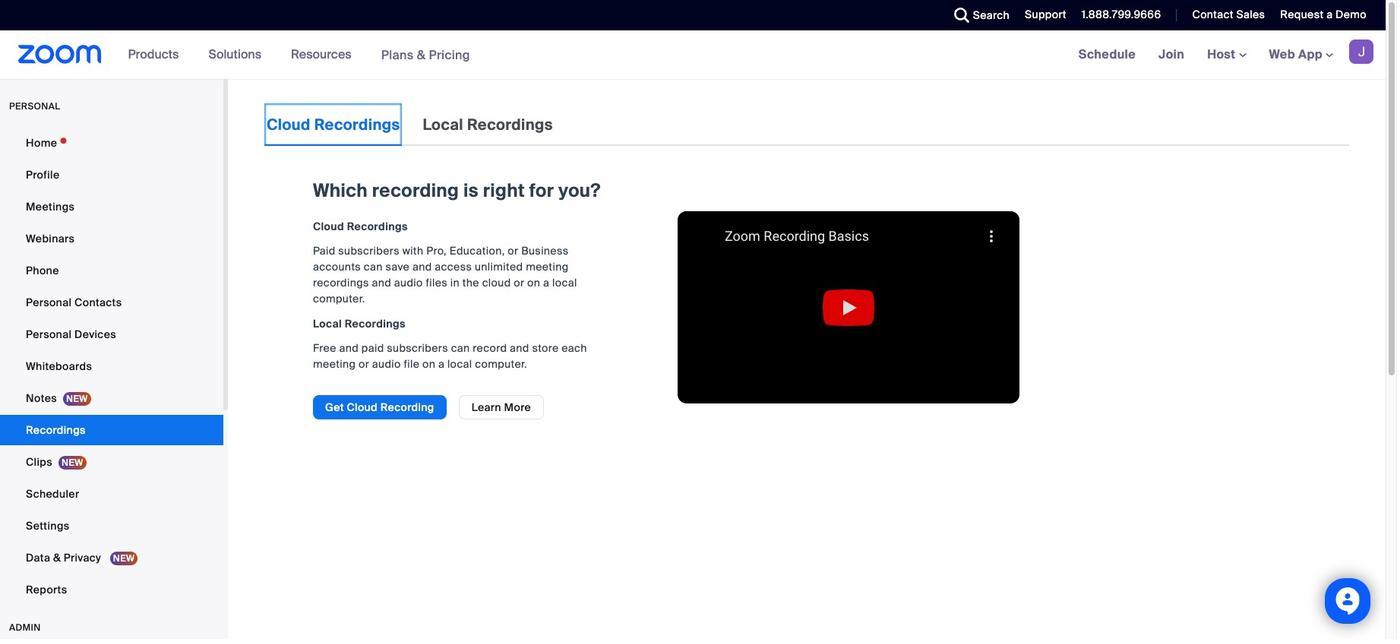 Task type: vqa. For each thing, say whether or not it's contained in the screenshot.
Zoom Logo
yes



Task type: describe. For each thing, give the bounding box(es) containing it.
can inside free and paid subscribers can record and store each meeting or audio file on a local computer.
[[451, 341, 470, 355]]

and left paid
[[339, 341, 359, 355]]

file
[[404, 357, 420, 371]]

request
[[1281, 8, 1324, 21]]

computer. inside free and paid subscribers can record and store each meeting or audio file on a local computer.
[[475, 357, 527, 371]]

get
[[325, 401, 344, 414]]

audio inside free and paid subscribers can record and store each meeting or audio file on a local computer.
[[372, 357, 401, 371]]

on inside free and paid subscribers can record and store each meeting or audio file on a local computer.
[[423, 357, 436, 371]]

personal for personal devices
[[26, 328, 72, 341]]

personal contacts
[[26, 296, 122, 309]]

contacts
[[75, 296, 122, 309]]

a inside paid subscribers with pro, education, or business accounts can save and access unlimited meeting recordings and audio files in the cloud or on a local computer.
[[543, 276, 550, 290]]

support
[[1025, 8, 1067, 21]]

local inside paid subscribers with pro, education, or business accounts can save and access unlimited meeting recordings and audio files in the cloud or on a local computer.
[[553, 276, 577, 290]]

each
[[562, 341, 587, 355]]

you?
[[559, 179, 601, 202]]

local inside tab
[[423, 115, 464, 135]]

& for privacy
[[53, 551, 61, 565]]

clips
[[26, 455, 52, 469]]

a inside free and paid subscribers can record and store each meeting or audio file on a local computer.
[[438, 357, 445, 371]]

webinars
[[26, 232, 75, 245]]

and down with
[[413, 260, 432, 274]]

and left 'store'
[[510, 341, 530, 355]]

personal contacts link
[[0, 287, 223, 318]]

host button
[[1208, 46, 1247, 62]]

which
[[313, 179, 368, 202]]

unlimited
[[475, 260, 523, 274]]

recording
[[381, 401, 435, 414]]

files
[[426, 276, 448, 290]]

paid
[[362, 341, 384, 355]]

plans
[[381, 47, 414, 63]]

host
[[1208, 46, 1239, 62]]

web
[[1270, 46, 1296, 62]]

accounts
[[313, 260, 361, 274]]

admin
[[9, 622, 41, 634]]

webinars link
[[0, 223, 223, 254]]

free
[[313, 341, 336, 355]]

data & privacy link
[[0, 543, 223, 573]]

local recordings inside tab
[[423, 115, 553, 135]]

computer. inside paid subscribers with pro, education, or business accounts can save and access unlimited meeting recordings and audio files in the cloud or on a local computer.
[[313, 292, 365, 306]]

devices
[[75, 328, 116, 341]]

reports link
[[0, 575, 223, 605]]

home link
[[0, 128, 223, 158]]

tabs of recording tab list
[[264, 103, 555, 146]]

get cloud recording
[[325, 401, 435, 414]]

pro,
[[427, 244, 447, 258]]

personal devices link
[[0, 319, 223, 350]]

products button
[[128, 30, 186, 79]]

local recordings tab
[[421, 103, 555, 146]]

cloud recordings inside tab
[[267, 115, 400, 135]]

contact sales
[[1193, 8, 1266, 21]]

recording
[[372, 179, 459, 202]]

0 horizontal spatial local recordings
[[313, 317, 406, 331]]

phone link
[[0, 255, 223, 286]]

learn
[[472, 401, 502, 414]]

local inside free and paid subscribers can record and store each meeting or audio file on a local computer.
[[448, 357, 472, 371]]

schedule link
[[1068, 30, 1148, 79]]

personal
[[9, 100, 60, 112]]

recordings link
[[0, 415, 223, 445]]

web app button
[[1270, 46, 1334, 62]]

paid subscribers with pro, education, or business accounts can save and access unlimited meeting recordings and audio files in the cloud or on a local computer.
[[313, 244, 577, 306]]

meetings
[[26, 200, 75, 214]]

schedule
[[1079, 46, 1136, 62]]

on inside paid subscribers with pro, education, or business accounts can save and access unlimited meeting recordings and audio files in the cloud or on a local computer.
[[528, 276, 541, 290]]

which recording is right for you?
[[313, 179, 601, 202]]

clips link
[[0, 447, 223, 477]]

audio inside paid subscribers with pro, education, or business accounts can save and access unlimited meeting recordings and audio files in the cloud or on a local computer.
[[394, 276, 423, 290]]

products
[[128, 46, 179, 62]]

subscribers inside free and paid subscribers can record and store each meeting or audio file on a local computer.
[[387, 341, 448, 355]]

get cloud recording button
[[313, 395, 447, 420]]

1 vertical spatial cloud recordings
[[313, 220, 408, 233]]

solutions button
[[209, 30, 268, 79]]

banner containing products
[[0, 30, 1386, 80]]

recordings inside recordings "link"
[[26, 423, 86, 437]]

1 vertical spatial cloud
[[313, 220, 344, 233]]

request a demo
[[1281, 8, 1367, 21]]

& for pricing
[[417, 47, 426, 63]]

access
[[435, 260, 472, 274]]

1.888.799.9666
[[1082, 8, 1162, 21]]

scheduler link
[[0, 479, 223, 509]]

privacy
[[64, 551, 101, 565]]

plans & pricing
[[381, 47, 470, 63]]

solutions
[[209, 46, 262, 62]]

personal devices
[[26, 328, 116, 341]]



Task type: locate. For each thing, give the bounding box(es) containing it.
audio down save
[[394, 276, 423, 290]]

store
[[532, 341, 559, 355]]

phone
[[26, 264, 59, 277]]

banner
[[0, 30, 1386, 80]]

0 vertical spatial on
[[528, 276, 541, 290]]

local recordings up "right"
[[423, 115, 553, 135]]

profile
[[26, 168, 60, 182]]

& inside 'link'
[[53, 551, 61, 565]]

the
[[463, 276, 480, 290]]

resources button
[[291, 30, 358, 79]]

1 personal from the top
[[26, 296, 72, 309]]

a down 'business'
[[543, 276, 550, 290]]

local up free
[[313, 317, 342, 331]]

join link
[[1148, 30, 1196, 79]]

personal up the whiteboards
[[26, 328, 72, 341]]

0 horizontal spatial cloud
[[267, 115, 311, 135]]

demo
[[1336, 8, 1367, 21]]

can inside paid subscribers with pro, education, or business accounts can save and access unlimited meeting recordings and audio files in the cloud or on a local computer.
[[364, 260, 383, 274]]

whiteboards
[[26, 360, 92, 373]]

search button
[[943, 0, 1014, 30]]

2 vertical spatial cloud
[[347, 401, 378, 414]]

1 horizontal spatial on
[[528, 276, 541, 290]]

product information navigation
[[117, 30, 482, 80]]

1 horizontal spatial cloud
[[313, 220, 344, 233]]

0 vertical spatial a
[[1327, 8, 1333, 21]]

1 vertical spatial local
[[448, 357, 472, 371]]

meetings navigation
[[1068, 30, 1386, 80]]

notes link
[[0, 383, 223, 413]]

0 vertical spatial audio
[[394, 276, 423, 290]]

local down 'business'
[[553, 276, 577, 290]]

0 vertical spatial cloud recordings
[[267, 115, 400, 135]]

2 horizontal spatial a
[[1327, 8, 1333, 21]]

personal menu menu
[[0, 128, 223, 607]]

0 horizontal spatial meeting
[[313, 357, 356, 371]]

1 vertical spatial can
[[451, 341, 470, 355]]

support link
[[1014, 0, 1071, 30], [1025, 8, 1067, 21]]

settings link
[[0, 511, 223, 541]]

profile picture image
[[1350, 40, 1374, 64]]

with
[[403, 244, 424, 258]]

0 vertical spatial local
[[553, 276, 577, 290]]

0 vertical spatial subscribers
[[338, 244, 400, 258]]

0 vertical spatial or
[[508, 244, 519, 258]]

recordings up which
[[314, 115, 400, 135]]

local right file at the bottom left of page
[[448, 357, 472, 371]]

0 horizontal spatial computer.
[[313, 292, 365, 306]]

recordings
[[313, 276, 369, 290]]

meeting inside paid subscribers with pro, education, or business accounts can save and access unlimited meeting recordings and audio files in the cloud or on a local computer.
[[526, 260, 569, 274]]

1 vertical spatial computer.
[[475, 357, 527, 371]]

data
[[26, 551, 50, 565]]

record
[[473, 341, 507, 355]]

& right data
[[53, 551, 61, 565]]

0 vertical spatial local
[[423, 115, 464, 135]]

cloud down product information "navigation"
[[267, 115, 311, 135]]

1 horizontal spatial meeting
[[526, 260, 569, 274]]

0 vertical spatial meeting
[[526, 260, 569, 274]]

meeting inside free and paid subscribers can record and store each meeting or audio file on a local computer.
[[313, 357, 356, 371]]

settings
[[26, 519, 70, 533]]

personal for personal contacts
[[26, 296, 72, 309]]

1 horizontal spatial can
[[451, 341, 470, 355]]

sales
[[1237, 8, 1266, 21]]

cloud
[[482, 276, 511, 290]]

is
[[464, 179, 479, 202]]

recordings up paid
[[345, 317, 406, 331]]

1 horizontal spatial a
[[543, 276, 550, 290]]

cloud recordings up which
[[267, 115, 400, 135]]

cloud inside tab
[[267, 115, 311, 135]]

data & privacy
[[26, 551, 104, 565]]

a right file at the bottom left of page
[[438, 357, 445, 371]]

1 horizontal spatial computer.
[[475, 357, 527, 371]]

save
[[386, 260, 410, 274]]

can left save
[[364, 260, 383, 274]]

local up which recording is right for you?
[[423, 115, 464, 135]]

1 horizontal spatial local
[[553, 276, 577, 290]]

main content element
[[264, 103, 1350, 435]]

meetings link
[[0, 192, 223, 222]]

cloud recordings
[[267, 115, 400, 135], [313, 220, 408, 233]]

a
[[1327, 8, 1333, 21], [543, 276, 550, 290], [438, 357, 445, 371]]

2 horizontal spatial cloud
[[347, 401, 378, 414]]

1 vertical spatial personal
[[26, 328, 72, 341]]

0 horizontal spatial can
[[364, 260, 383, 274]]

audio down paid
[[372, 357, 401, 371]]

personal down phone
[[26, 296, 72, 309]]

education,
[[450, 244, 505, 258]]

web app
[[1270, 46, 1323, 62]]

cloud recordings down which
[[313, 220, 408, 233]]

whiteboards link
[[0, 351, 223, 382]]

resources
[[291, 46, 352, 62]]

join
[[1159, 46, 1185, 62]]

computer.
[[313, 292, 365, 306], [475, 357, 527, 371]]

a left demo at the right top of page
[[1327, 8, 1333, 21]]

paid
[[313, 244, 336, 258]]

can
[[364, 260, 383, 274], [451, 341, 470, 355]]

or inside free and paid subscribers can record and store each meeting or audio file on a local computer.
[[359, 357, 369, 371]]

0 vertical spatial cloud
[[267, 115, 311, 135]]

2 personal from the top
[[26, 328, 72, 341]]

0 vertical spatial local recordings
[[423, 115, 553, 135]]

0 horizontal spatial local
[[448, 357, 472, 371]]

& right plans
[[417, 47, 426, 63]]

cloud
[[267, 115, 311, 135], [313, 220, 344, 233], [347, 401, 378, 414]]

profile link
[[0, 160, 223, 190]]

recordings up with
[[347, 220, 408, 233]]

meeting
[[526, 260, 569, 274], [313, 357, 356, 371]]

on down 'business'
[[528, 276, 541, 290]]

local recordings up paid
[[313, 317, 406, 331]]

1 vertical spatial or
[[514, 276, 525, 290]]

more
[[504, 401, 531, 414]]

& inside product information "navigation"
[[417, 47, 426, 63]]

recordings up "right"
[[467, 115, 553, 135]]

reports
[[26, 583, 67, 597]]

1 vertical spatial a
[[543, 276, 550, 290]]

free and paid subscribers can record and store each meeting or audio file on a local computer.
[[313, 341, 587, 371]]

0 horizontal spatial a
[[438, 357, 445, 371]]

or
[[508, 244, 519, 258], [514, 276, 525, 290], [359, 357, 369, 371]]

plans & pricing link
[[381, 47, 470, 63], [381, 47, 470, 63]]

computer. down record
[[475, 357, 527, 371]]

personal
[[26, 296, 72, 309], [26, 328, 72, 341]]

recordings down notes
[[26, 423, 86, 437]]

and down save
[[372, 276, 392, 290]]

0 vertical spatial &
[[417, 47, 426, 63]]

subscribers up file at the bottom left of page
[[387, 341, 448, 355]]

meeting down free
[[313, 357, 356, 371]]

1 vertical spatial on
[[423, 357, 436, 371]]

0 horizontal spatial local
[[313, 317, 342, 331]]

and
[[413, 260, 432, 274], [372, 276, 392, 290], [339, 341, 359, 355], [510, 341, 530, 355]]

0 horizontal spatial on
[[423, 357, 436, 371]]

2 vertical spatial a
[[438, 357, 445, 371]]

subscribers
[[338, 244, 400, 258], [387, 341, 448, 355]]

contact sales link
[[1181, 0, 1270, 30], [1193, 8, 1266, 21]]

in
[[451, 276, 460, 290]]

zoom logo image
[[18, 45, 102, 64]]

recordings inside cloud recordings tab
[[314, 115, 400, 135]]

computer. down the recordings
[[313, 292, 365, 306]]

on right file at the bottom left of page
[[423, 357, 436, 371]]

on
[[528, 276, 541, 290], [423, 357, 436, 371]]

contact
[[1193, 8, 1234, 21]]

cloud right get
[[347, 401, 378, 414]]

1 horizontal spatial local recordings
[[423, 115, 553, 135]]

or down paid
[[359, 357, 369, 371]]

2 vertical spatial or
[[359, 357, 369, 371]]

app
[[1299, 46, 1323, 62]]

0 vertical spatial personal
[[26, 296, 72, 309]]

subscribers up save
[[338, 244, 400, 258]]

subscribers inside paid subscribers with pro, education, or business accounts can save and access unlimited meeting recordings and audio files in the cloud or on a local computer.
[[338, 244, 400, 258]]

1 vertical spatial audio
[[372, 357, 401, 371]]

1 vertical spatial local recordings
[[313, 317, 406, 331]]

or right cloud
[[514, 276, 525, 290]]

1 vertical spatial meeting
[[313, 357, 356, 371]]

meeting down 'business'
[[526, 260, 569, 274]]

recordings inside local recordings tab
[[467, 115, 553, 135]]

1 horizontal spatial &
[[417, 47, 426, 63]]

can left record
[[451, 341, 470, 355]]

right
[[483, 179, 525, 202]]

home
[[26, 136, 57, 150]]

pricing
[[429, 47, 470, 63]]

local
[[553, 276, 577, 290], [448, 357, 472, 371]]

1.888.799.9666 button
[[1071, 0, 1165, 30], [1082, 8, 1162, 21]]

cloud inside button
[[347, 401, 378, 414]]

0 vertical spatial computer.
[[313, 292, 365, 306]]

learn more
[[472, 401, 531, 414]]

notes
[[26, 391, 57, 405]]

search
[[973, 8, 1010, 22]]

1 vertical spatial local
[[313, 317, 342, 331]]

1 vertical spatial &
[[53, 551, 61, 565]]

&
[[417, 47, 426, 63], [53, 551, 61, 565]]

cloud up paid on the top left
[[313, 220, 344, 233]]

1 vertical spatial subscribers
[[387, 341, 448, 355]]

0 vertical spatial can
[[364, 260, 383, 274]]

learn more button
[[459, 395, 544, 420]]

for
[[530, 179, 554, 202]]

or up unlimited
[[508, 244, 519, 258]]

0 horizontal spatial &
[[53, 551, 61, 565]]

cloud recordings tab
[[264, 103, 402, 146]]

scheduler
[[26, 487, 79, 501]]

1 horizontal spatial local
[[423, 115, 464, 135]]



